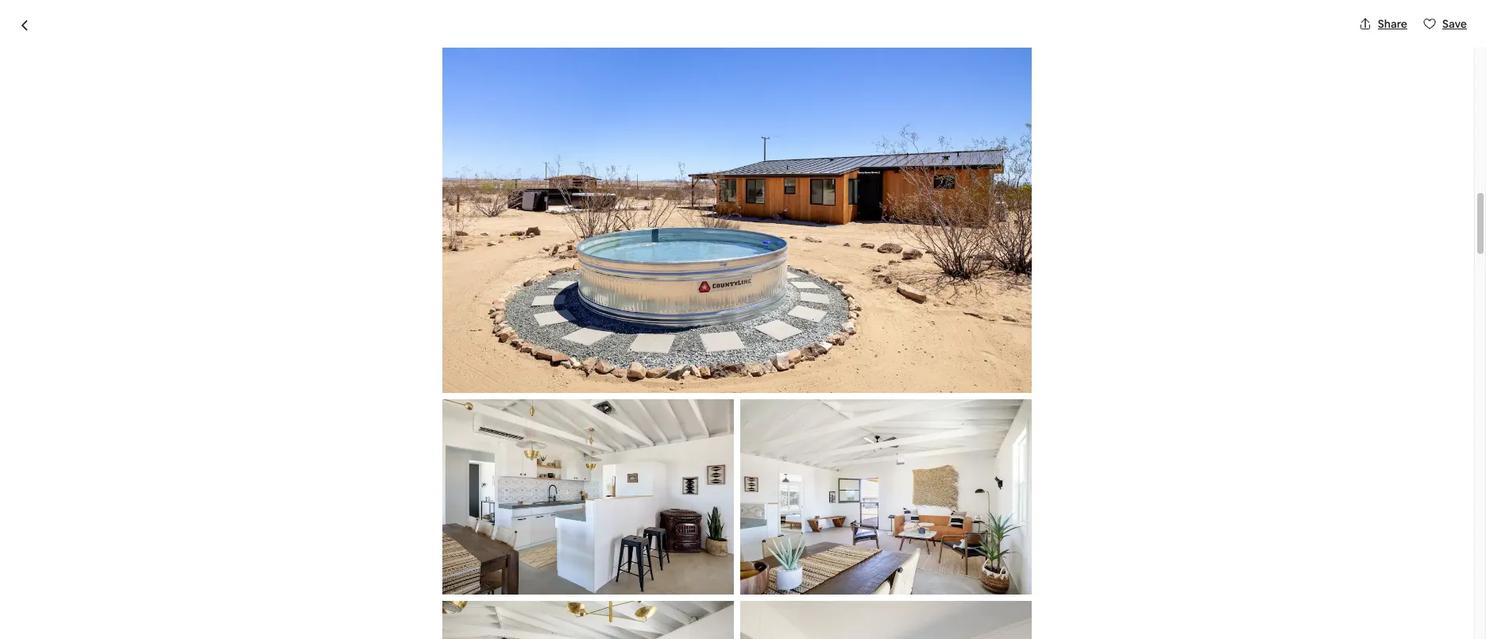 Task type: describe. For each thing, give the bounding box(es) containing it.
tree,
[[531, 115, 557, 130]]

by david
[[457, 509, 528, 531]]

$1,242
[[962, 529, 1014, 551]]

tub,
[[576, 81, 618, 108]]

yahaira familia, the styled property
[[343, 619, 524, 633]]

beds
[[439, 536, 468, 552]]

jackalope
[[292, 81, 392, 108]]

yahaira
[[343, 619, 380, 633]]

states
[[652, 115, 686, 130]]

total
[[906, 552, 931, 567]]

more
[[715, 81, 765, 108]]

· inside entire home hosted by david 2 beds · 1 bath
[[471, 536, 474, 552]]

entire home hosted by david 2 beds · 1 bath
[[292, 509, 528, 552]]

cabin
[[397, 81, 454, 108]]

pit,
[[663, 81, 694, 108]]

fire
[[623, 81, 658, 108]]

views,
[[468, 81, 531, 108]]

styled
[[445, 619, 477, 633]]

joshua
[[491, 115, 528, 130]]

property
[[479, 619, 524, 633]]

+
[[698, 81, 711, 108]]

$1,395 $1,242 total before taxes
[[906, 529, 1014, 567]]

home
[[344, 509, 391, 531]]

take a nap, put your feet up; you're on vacation. image
[[292, 151, 737, 484]]

sway gently under the endless sky, in our inviting hammocks – your personal pockets of peace and comfort. image
[[966, 151, 1182, 317]]

$1,395
[[906, 529, 958, 551]]

entire
[[292, 509, 341, 531]]

cook a good meal and enjoy the peacefulness of the desery. image
[[744, 324, 960, 484]]

superhost
[[422, 115, 475, 130]]

share button
[[1353, 10, 1414, 37]]



Task type: locate. For each thing, give the bounding box(es) containing it.
our sparkling cowboy pool beckons as an oasis of refreshment, its cool waters contrasting with the surrounding sea of golden sand. surrender to the solitude as the desert sky, unblemished by city lights, opens up above you in a celestial showcase. image
[[443, 0, 1032, 394], [443, 0, 1032, 394]]

your personal productivity hub, our home desk, provides a tranquil space to focus, innovate, and achieve. image
[[741, 602, 1032, 640], [741, 602, 1032, 640]]

hot
[[536, 81, 572, 108]]

bath
[[485, 536, 512, 552]]

save button
[[1417, 10, 1474, 37]]

hang out with your loved ones and chat about your favorite parts of the day! image
[[443, 602, 734, 640], [443, 602, 734, 640]]

california,
[[559, 115, 612, 130]]

before
[[933, 552, 968, 567]]

· inside jackalope cabin | views, hot tub, fire pit, + more superhost · joshua tree, california, united states
[[481, 115, 484, 132]]

david is a superhost. learn more about david. image
[[767, 509, 812, 554], [767, 509, 812, 554]]

hosted
[[395, 509, 453, 531]]

0 horizontal spatial ·
[[471, 536, 474, 552]]

where southwestern warmth meets scandinavian simplicity - a living room sanctuary for soulful serenity. image
[[741, 400, 1032, 595], [741, 400, 1032, 595]]

· left joshua
[[481, 115, 484, 132]]

11/13/2023
[[915, 606, 970, 621]]

taxes
[[970, 552, 998, 567]]

share
[[1378, 17, 1408, 31]]

1 vertical spatial ·
[[471, 536, 474, 552]]

the
[[423, 619, 442, 633]]

let the outside in as you take the first sips of your morning coffee. image
[[443, 400, 734, 595], [443, 400, 734, 595]]

united
[[615, 115, 650, 130]]

|
[[458, 81, 463, 108]]

0 vertical spatial ·
[[481, 115, 484, 132]]

Start your search search field
[[618, 13, 857, 51]]

jackalope cabin | views, hot tub, fire pit, + more superhost · joshua tree, california, united states
[[292, 81, 765, 132]]

save
[[1443, 17, 1468, 31]]

1 horizontal spatial ·
[[481, 115, 484, 132]]

immerse yourself in the soothing warmth of our hot tub, a delightful haven for rest and rejuvenation image
[[966, 324, 1182, 484]]

2
[[429, 536, 436, 552]]

dialog containing share
[[0, 0, 1487, 640]]

·
[[481, 115, 484, 132], [471, 536, 474, 552]]

familia,
[[383, 619, 420, 633]]

1
[[477, 536, 482, 552]]

· left 1
[[471, 536, 474, 552]]

joshua tree, california, united states button
[[491, 113, 686, 132]]

enjoy the joshua tree desert like you've never before. image
[[744, 151, 960, 317]]

11/13/2023 button
[[906, 586, 1162, 630]]

dialog
[[0, 0, 1487, 640]]



Task type: vqa. For each thing, say whether or not it's contained in the screenshot.
the Joshua Tree, California, United States button
yes



